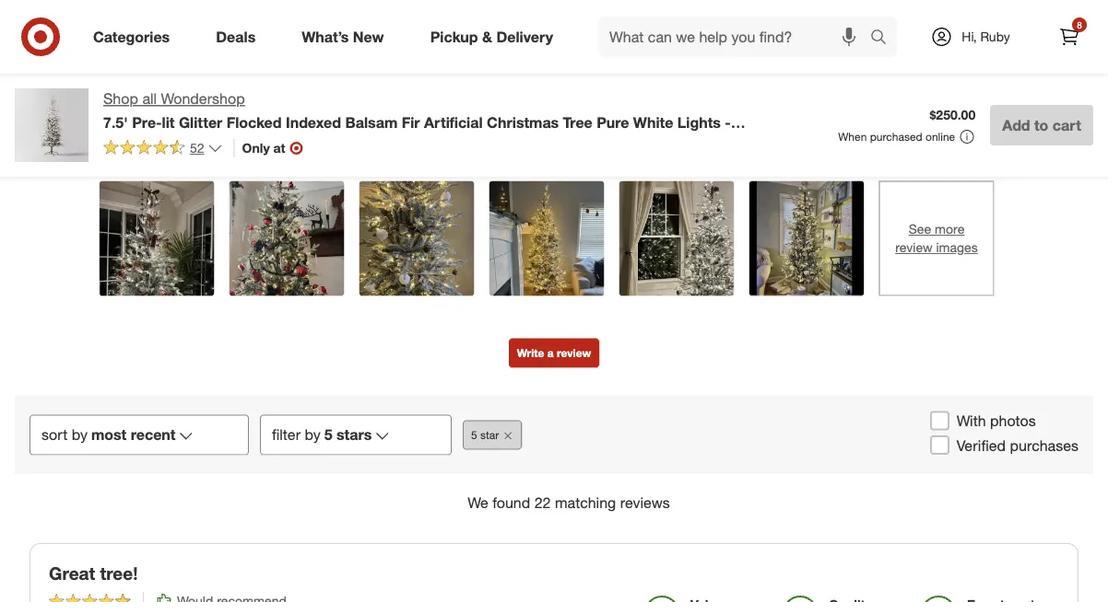 Task type: locate. For each thing, give the bounding box(es) containing it.
out inside quality out of 5
[[669, 79, 688, 95]]

1 vertical spatial review
[[557, 347, 591, 360]]

with
[[957, 412, 986, 430]]

pickup & delivery link
[[414, 17, 576, 57]]

2 horizontal spatial out
[[669, 79, 688, 95]]

0 vertical spatial to
[[564, 61, 576, 77]]

with photos
[[957, 412, 1036, 430]]

1 horizontal spatial by
[[305, 426, 320, 444]]

value out of 5
[[393, 61, 437, 95]]

2 horizontal spatial of
[[691, 79, 703, 95]]

christmas
[[487, 113, 559, 131]]

to inside button
[[1034, 116, 1048, 134]]

0 horizontal spatial out
[[393, 79, 411, 95]]

out inside easy to setup out of 5
[[531, 79, 550, 95]]

of down easy
[[553, 79, 564, 95]]

Verified purchases checkbox
[[931, 437, 949, 455]]

setup
[[580, 61, 614, 77]]

0 horizontal spatial by
[[72, 426, 88, 444]]

to right easy
[[564, 61, 576, 77]]

1 horizontal spatial of
[[553, 79, 564, 95]]

a
[[547, 347, 554, 360]]

5 star
[[471, 428, 499, 442]]

1 by from the left
[[72, 426, 88, 444]]

1 horizontal spatial review
[[895, 240, 933, 256]]

by
[[72, 426, 88, 444], [305, 426, 320, 444]]

5 inside button
[[471, 428, 477, 442]]

2 of from the left
[[553, 79, 564, 95]]

-
[[725, 113, 731, 131]]

sort by most recent
[[41, 426, 176, 444]]

review
[[895, 240, 933, 256], [557, 347, 591, 360]]

verified
[[957, 437, 1006, 455]]

1 vertical spatial to
[[1034, 116, 1048, 134]]

sort
[[41, 426, 68, 444]]

52 link
[[103, 139, 223, 160]]

22
[[534, 495, 551, 513]]

review inside 'write a review' button
[[557, 347, 591, 360]]

0 vertical spatial review
[[895, 240, 933, 256]]

0 horizontal spatial review
[[557, 347, 591, 360]]

delivery
[[496, 28, 553, 46]]

1 horizontal spatial to
[[1034, 116, 1048, 134]]

what's new
[[302, 28, 384, 46]]

add to cart
[[1002, 116, 1081, 134]]

we found 22 matching reviews
[[468, 495, 670, 513]]

when purchased online
[[838, 130, 955, 144]]

out
[[393, 79, 411, 95], [531, 79, 550, 95], [669, 79, 688, 95]]

of inside quality out of 5
[[691, 79, 703, 95]]

3 of from the left
[[691, 79, 703, 95]]

most
[[91, 426, 127, 444]]

3 out from the left
[[669, 79, 688, 95]]

5 up artificial
[[430, 79, 437, 95]]

review for write a review
[[557, 347, 591, 360]]

out down value
[[393, 79, 411, 95]]

to
[[564, 61, 576, 77], [1034, 116, 1048, 134]]

to inside easy to setup out of 5
[[564, 61, 576, 77]]

search
[[862, 30, 906, 48]]

5 left "star"
[[471, 428, 477, 442]]

review down 'see'
[[895, 240, 933, 256]]

what's new link
[[286, 17, 407, 57]]

out down quality
[[669, 79, 688, 95]]

2 out from the left
[[531, 79, 550, 95]]

easy to setup out of 5
[[531, 61, 614, 95]]

1 of from the left
[[415, 79, 426, 95]]

1 horizontal spatial out
[[531, 79, 550, 95]]

of inside easy to setup out of 5
[[553, 79, 564, 95]]

purchases
[[1010, 437, 1079, 455]]

to for setup
[[564, 61, 576, 77]]

photos
[[990, 412, 1036, 430]]

5 down quality
[[706, 79, 713, 95]]

out down easy
[[531, 79, 550, 95]]

see more review images button
[[879, 181, 994, 296]]

reviews
[[620, 495, 670, 513]]

only at
[[242, 140, 285, 156]]

0 horizontal spatial to
[[564, 61, 576, 77]]

review inside see more review images
[[895, 240, 933, 256]]

stars
[[336, 426, 372, 444]]

search button
[[862, 17, 906, 61]]

2 by from the left
[[305, 426, 320, 444]]

by right sort
[[72, 426, 88, 444]]

out for quality out of 5
[[669, 79, 688, 95]]

of down quality
[[691, 79, 703, 95]]

0 horizontal spatial of
[[415, 79, 426, 95]]

recent
[[131, 426, 176, 444]]

5
[[430, 79, 437, 95], [568, 79, 575, 95], [706, 79, 713, 95], [324, 426, 332, 444], [471, 428, 477, 442]]

tree
[[563, 113, 593, 131]]

review right a
[[557, 347, 591, 360]]

of for quality
[[691, 79, 703, 95]]

1 out from the left
[[393, 79, 411, 95]]

matching
[[555, 495, 616, 513]]

of inside value out of 5
[[415, 79, 426, 95]]

value
[[393, 61, 426, 77]]

out inside value out of 5
[[393, 79, 411, 95]]

write a review
[[517, 347, 591, 360]]

to right add
[[1034, 116, 1048, 134]]

guest review image 2 of 12, zoom in image
[[229, 181, 344, 296]]

by right filter
[[305, 426, 320, 444]]

5 inside quality out of 5
[[706, 79, 713, 95]]

cart
[[1053, 116, 1081, 134]]

filter
[[272, 426, 301, 444]]

guest review image 5 of 12, zoom in image
[[619, 181, 734, 296]]

52
[[190, 140, 204, 156]]

by for sort by
[[72, 426, 88, 444]]

artificial
[[424, 113, 483, 131]]

of down value
[[415, 79, 426, 95]]

when
[[838, 130, 867, 144]]

5 up tree at the right top of the page
[[568, 79, 575, 95]]

pure
[[597, 113, 629, 131]]

guest review image 3 of 12, zoom in image
[[359, 181, 474, 296]]

lights
[[677, 113, 721, 131]]

of
[[415, 79, 426, 95], [553, 79, 564, 95], [691, 79, 703, 95]]



Task type: describe. For each thing, give the bounding box(es) containing it.
to for cart
[[1034, 116, 1048, 134]]

flocked
[[227, 113, 282, 131]]

5 left 'stars'
[[324, 426, 332, 444]]

see more review images
[[895, 221, 978, 256]]

pre-
[[132, 113, 162, 131]]

pickup
[[430, 28, 478, 46]]

pickup & delivery
[[430, 28, 553, 46]]

star
[[480, 428, 499, 442]]

glitter
[[179, 113, 222, 131]]

at
[[273, 140, 285, 156]]

deals
[[216, 28, 256, 46]]

7.5'
[[103, 113, 128, 131]]

guest review image 1 of 12, zoom in image
[[99, 181, 214, 296]]

guest review image 4 of 12, zoom in image
[[489, 181, 604, 296]]

wondershop
[[161, 90, 245, 108]]

categories
[[93, 28, 170, 46]]

8
[[1077, 19, 1082, 30]]

of for value
[[415, 79, 426, 95]]

images
[[936, 240, 978, 256]]

hi, ruby
[[962, 29, 1010, 45]]

indexed
[[286, 113, 341, 131]]

5 inside value out of 5
[[430, 79, 437, 95]]

quality out of 5
[[669, 61, 713, 95]]

$250.00
[[930, 107, 975, 123]]

only
[[242, 140, 270, 156]]

5 star button
[[463, 421, 522, 450]]

8 link
[[1049, 17, 1090, 57]]

review for see more review images
[[895, 240, 933, 256]]

all
[[142, 90, 157, 108]]

shop all wondershop 7.5' pre-lit glitter flocked indexed balsam fir artificial christmas tree pure white lights - wondershop™
[[103, 90, 731, 150]]

great tree!
[[49, 563, 138, 584]]

what's
[[302, 28, 349, 46]]

What can we help you find? suggestions appear below search field
[[598, 17, 875, 57]]

more
[[935, 221, 965, 237]]

&
[[482, 28, 492, 46]]

online
[[926, 130, 955, 144]]

wondershop™
[[103, 132, 200, 150]]

ruby
[[980, 29, 1010, 45]]

we
[[468, 495, 488, 513]]

easy
[[531, 61, 560, 77]]

deals link
[[200, 17, 279, 57]]

balsam
[[345, 113, 398, 131]]

5 inside easy to setup out of 5
[[568, 79, 575, 95]]

new
[[353, 28, 384, 46]]

guest review image 6 of 12, zoom in image
[[749, 181, 864, 296]]

hi,
[[962, 29, 977, 45]]

purchased
[[870, 130, 922, 144]]

add
[[1002, 116, 1030, 134]]

filter by 5 stars
[[272, 426, 372, 444]]

by for filter by
[[305, 426, 320, 444]]

see
[[909, 221, 931, 237]]

white
[[633, 113, 673, 131]]

fir
[[402, 113, 420, 131]]

write
[[517, 347, 544, 360]]

lit
[[162, 113, 175, 131]]

categories link
[[77, 17, 193, 57]]

With photos checkbox
[[931, 412, 949, 430]]

out for value out of 5
[[393, 79, 411, 95]]

tree!
[[100, 563, 138, 584]]

image of 7.5' pre-lit glitter flocked indexed balsam fir artificial christmas tree pure white lights - wondershop™ image
[[15, 88, 88, 162]]

great
[[49, 563, 95, 584]]

add to cart button
[[990, 105, 1093, 146]]

found
[[492, 495, 530, 513]]

shop
[[103, 90, 138, 108]]

verified purchases
[[957, 437, 1079, 455]]

write a review button
[[509, 339, 599, 368]]

quality
[[669, 61, 713, 77]]



Task type: vqa. For each thing, say whether or not it's contained in the screenshot.
Shop
yes



